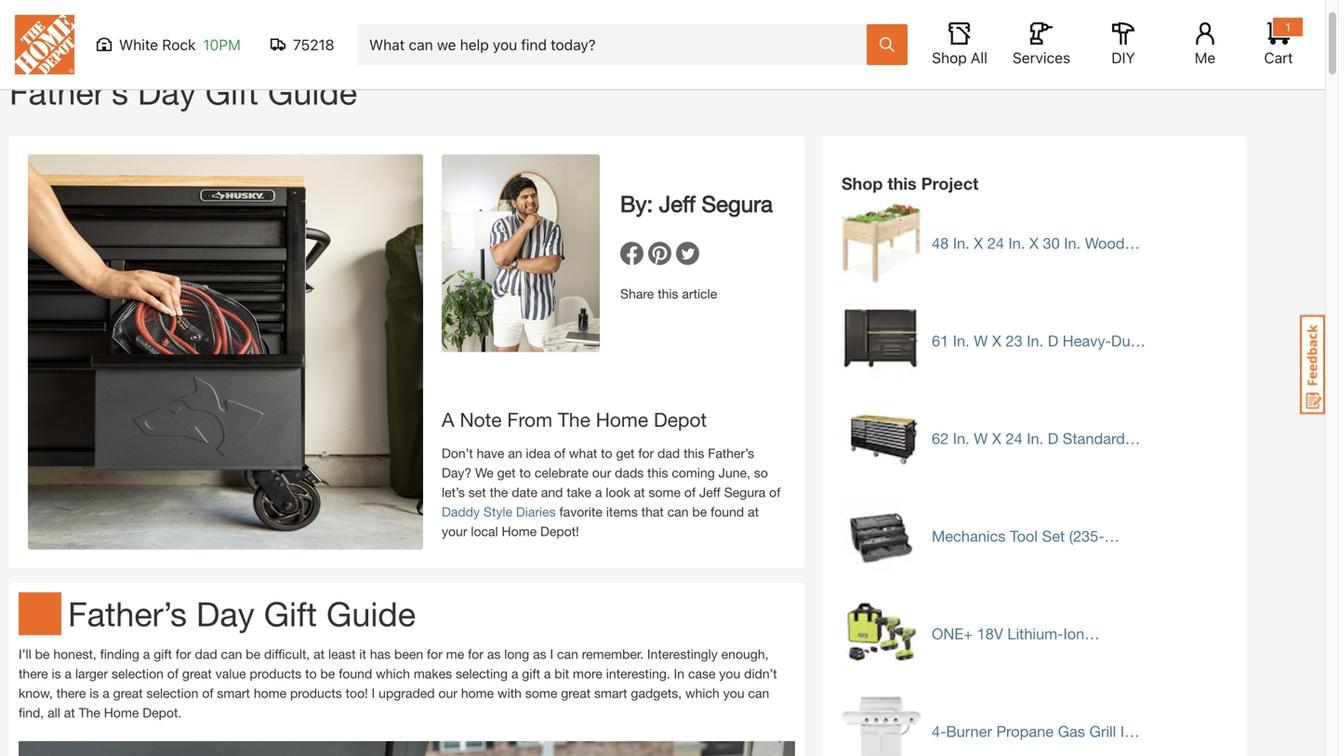 Task type: describe. For each thing, give the bounding box(es) containing it.
1 horizontal spatial is
[[90, 685, 99, 701]]

an
[[508, 446, 522, 461]]

segura inside don't have an idea of what to get for dad this father's day? we get to celebrate our dads this coming june, so let's set the date and take a look at some of jeff segura of daddy style diaries
[[724, 485, 766, 500]]

61 in. w x 23 in. d heavy-duty 15-drawer mobile workbench  combo with 2-drawer riser, hutch and side locker in black image
[[842, 301, 921, 380]]

diy projects & ideas
[[68, 26, 187, 41]]

0 vertical spatial the
[[558, 408, 590, 431]]

rock
[[162, 36, 196, 53]]

don't have an idea of what to get for dad this father's day? we get to celebrate our dads this coming june, so let's set the date and take a look at some of jeff segura of daddy style diaries
[[442, 446, 781, 519]]

gift ideas
[[284, 26, 340, 41]]

0 vertical spatial i
[[550, 646, 554, 662]]

projects
[[92, 26, 140, 41]]

be inside favorite items that can be found at your local home depot!
[[692, 504, 707, 519]]

so
[[754, 465, 768, 480]]

man placing tool into a husky toolbox set. image
[[28, 154, 423, 550]]

celebrate
[[535, 465, 589, 480]]

honest,
[[53, 646, 97, 662]]

least
[[328, 646, 356, 662]]

find,
[[19, 705, 44, 720]]

date
[[512, 485, 538, 500]]

for up makes
[[427, 646, 443, 662]]

1 ideas from the left
[[155, 26, 187, 41]]

dad inside i'll be honest, finding a gift for dad can be difficult, at least it has been for me for as long as i can remember. interestingly enough, there is a larger selection of great value products to be found which makes selecting a gift a bit more interesting. in case you didn't know, there is a great selection of smart home products too! i upgraded our home with some great smart gadgets, which you can find, all at the home depot.
[[195, 646, 217, 662]]

0 vertical spatial selection
[[112, 666, 164, 681]]

items
[[606, 504, 638, 519]]

0 horizontal spatial jeff
[[659, 190, 696, 217]]

2 x from the left
[[1030, 234, 1039, 252]]

a down larger
[[103, 685, 110, 701]]

this right share
[[658, 286, 679, 301]]

to inside i'll be honest, finding a gift for dad can be difficult, at least it has been for me for as long as i can remember. interestingly enough, there is a larger selection of great value products to be found which makes selecting a gift a bit more interesting. in case you didn't know, there is a great selection of smart home products too! i upgraded our home with some great smart gadgets, which you can find, all at the home depot.
[[305, 666, 317, 681]]

75218
[[293, 36, 334, 53]]

for up the depot.
[[176, 646, 191, 662]]

by: jeff segura
[[620, 190, 773, 217]]

2 vertical spatial father's
[[68, 594, 187, 633]]

set
[[469, 485, 486, 500]]

let's
[[442, 485, 465, 500]]

shop all button
[[930, 22, 990, 67]]

mechanics
[[932, 527, 1006, 545]]

piece)
[[932, 547, 974, 565]]

take
[[567, 485, 592, 500]]

&
[[144, 26, 152, 41]]

our inside don't have an idea of what to get for dad this father's day? we get to celebrate our dads this coming june, so let's set the date and take a look at some of jeff segura of daddy style diaries
[[592, 465, 611, 480]]

0 vertical spatial get
[[616, 446, 635, 461]]

with
[[498, 685, 522, 701]]

value
[[215, 666, 246, 681]]

the home depot logo image
[[15, 15, 74, 74]]

difficult,
[[264, 646, 310, 662]]

a down long
[[511, 666, 518, 681]]

article
[[682, 286, 717, 301]]

48 in. x 24 in. x 30 in. wood raised garden bed
[[932, 234, 1125, 272]]

home left projects
[[9, 26, 44, 41]]

1 vertical spatial to
[[519, 465, 531, 480]]

2 smart from the left
[[594, 685, 627, 701]]

mechanics tool set (235- piece) link
[[932, 526, 1146, 565]]

75218 button
[[271, 35, 335, 54]]

raised
[[932, 254, 979, 272]]

at inside favorite items that can be found at your local home depot!
[[748, 504, 759, 519]]

1 x from the left
[[974, 234, 983, 252]]

white
[[119, 36, 158, 53]]

your
[[442, 524, 467, 539]]

case
[[688, 666, 716, 681]]

in
[[674, 666, 685, 681]]

10pm
[[203, 36, 241, 53]]

diaries
[[516, 504, 556, 519]]

diy button
[[1094, 22, 1153, 67]]

1 smart from the left
[[217, 685, 250, 701]]

our inside i'll be honest, finding a gift for dad can be difficult, at least it has been for me for as long as i can remember. interestingly enough, there is a larger selection of great value products to be found which makes selecting a gift a bit more interesting. in case you didn't know, there is a great selection of smart home products too! i upgraded our home with some great smart gadgets, which you can find, all at the home depot.
[[439, 685, 458, 701]]

gift ideas link
[[284, 26, 340, 41]]

contributorimage image
[[442, 154, 600, 352]]

depot
[[654, 408, 707, 431]]

services
[[1013, 49, 1071, 67]]

cart 1
[[1264, 20, 1293, 67]]

trending link
[[211, 26, 260, 41]]

0 vertical spatial father's day gift guide
[[9, 72, 357, 112]]

What can we help you find today? search field
[[369, 25, 866, 64]]

trending
[[211, 26, 260, 41]]

be down least
[[320, 666, 335, 681]]

grill with meat, vegetables, and a pot with vegetables to the right side. image
[[19, 741, 795, 756]]

0 vertical spatial father's
[[9, 72, 128, 112]]

have
[[477, 446, 505, 461]]

favorite
[[559, 504, 603, 519]]

1 horizontal spatial there
[[56, 685, 86, 701]]

this left project
[[888, 173, 917, 193]]

know,
[[19, 685, 53, 701]]

has
[[370, 646, 391, 662]]

a note from the home depot
[[442, 408, 707, 431]]

more
[[573, 666, 603, 681]]

at left least
[[314, 646, 325, 662]]

1 horizontal spatial day
[[196, 594, 255, 633]]

style
[[484, 504, 512, 519]]

home link
[[9, 26, 44, 41]]

too!
[[346, 685, 368, 701]]

tool
[[1010, 527, 1038, 545]]

all
[[48, 705, 60, 720]]

0 vertical spatial gift
[[154, 646, 172, 662]]

diy projects & ideas link
[[68, 26, 187, 41]]

selecting
[[456, 666, 508, 681]]

2 ideas from the left
[[308, 26, 340, 41]]

share this article
[[620, 286, 717, 301]]

shop for shop this project
[[842, 173, 883, 193]]

daddy
[[442, 504, 480, 519]]

for up selecting
[[468, 646, 484, 662]]

a inside don't have an idea of what to get for dad this father's day? we get to celebrate our dads this coming june, so let's set the date and take a look at some of jeff segura of daddy style diaries
[[595, 485, 602, 500]]

me
[[446, 646, 464, 662]]

feedback link image
[[1300, 314, 1325, 415]]

shop all
[[932, 49, 988, 67]]

home inside i'll be honest, finding a gift for dad can be difficult, at least it has been for me for as long as i can remember. interestingly enough, there is a larger selection of great value products to be found which makes selecting a gift a bit more interesting. in case you didn't know, there is a great selection of smart home products too! i upgraded our home with some great smart gadgets, which you can find, all at the home depot.
[[104, 705, 139, 720]]

upgraded
[[379, 685, 435, 701]]

note
[[460, 408, 502, 431]]

set
[[1042, 527, 1065, 545]]

wood
[[1085, 234, 1125, 252]]

share
[[620, 286, 654, 301]]

30
[[1043, 234, 1060, 252]]

interestingly
[[647, 646, 718, 662]]

home inside favorite items that can be found at your local home depot!
[[502, 524, 537, 539]]

project
[[921, 173, 979, 193]]

enough,
[[721, 646, 769, 662]]

diy for diy
[[1112, 49, 1135, 67]]

1 horizontal spatial gift
[[522, 666, 540, 681]]

this right dads
[[648, 465, 668, 480]]



Task type: locate. For each thing, give the bounding box(es) containing it.
0 horizontal spatial get
[[497, 465, 516, 480]]

favorite items that can be found at your local home depot!
[[442, 504, 759, 539]]

2 vertical spatial to
[[305, 666, 317, 681]]

0 horizontal spatial smart
[[217, 685, 250, 701]]

0 vertical spatial jeff
[[659, 190, 696, 217]]

1 vertical spatial father's day gift guide
[[68, 594, 416, 633]]

facebook image
[[620, 242, 648, 265]]

jeff right by: on the left top of page
[[659, 190, 696, 217]]

dad up coming
[[658, 446, 680, 461]]

shop for shop all
[[932, 49, 967, 67]]

as left long
[[487, 646, 501, 662]]

x left '24' at the right of page
[[974, 234, 983, 252]]

4-burner propane gas grill in stainless steel with side burner image
[[842, 692, 921, 756]]

0 horizontal spatial i
[[372, 685, 375, 701]]

smart down value
[[217, 685, 250, 701]]

gadgets,
[[631, 685, 682, 701]]

look
[[606, 485, 630, 500]]

found down june,
[[711, 504, 744, 519]]

for inside don't have an idea of what to get for dad this father's day? we get to celebrate our dads this coming june, so let's set the date and take a look at some of jeff segura of daddy style diaries
[[638, 446, 654, 461]]

of
[[554, 446, 566, 461], [684, 485, 696, 500], [769, 485, 781, 500], [167, 666, 179, 681], [202, 685, 213, 701]]

in. right 30
[[1064, 234, 1081, 252]]

found up too!
[[339, 666, 372, 681]]

garden
[[983, 254, 1033, 272]]

depot!
[[540, 524, 579, 539]]

segura
[[702, 190, 773, 217], [724, 485, 766, 500]]

get
[[616, 446, 635, 461], [497, 465, 516, 480]]

1 vertical spatial jeff
[[699, 485, 721, 500]]

be right i'll at the bottom left of the page
[[35, 646, 50, 662]]

a
[[442, 408, 454, 431]]

0 vertical spatial dad
[[658, 446, 680, 461]]

to right what
[[601, 446, 613, 461]]

1 vertical spatial selection
[[146, 685, 199, 701]]

dad up value
[[195, 646, 217, 662]]

1 as from the left
[[487, 646, 501, 662]]

1 vertical spatial products
[[290, 685, 342, 701]]

as right long
[[533, 646, 547, 662]]

father's
[[9, 72, 128, 112], [708, 446, 754, 461], [68, 594, 187, 633]]

i right too!
[[372, 685, 375, 701]]

as
[[487, 646, 501, 662], [533, 646, 547, 662]]

1 vertical spatial guide
[[326, 594, 416, 633]]

2 horizontal spatial great
[[561, 685, 591, 701]]

all
[[971, 49, 988, 67]]

in. right '24' at the right of page
[[1009, 234, 1025, 252]]

white rock 10pm
[[119, 36, 241, 53]]

0 vertical spatial is
[[52, 666, 61, 681]]

finding
[[100, 646, 139, 662]]

day up value
[[196, 594, 255, 633]]

mechanics tool set (235- piece)
[[932, 527, 1105, 565]]

1 horizontal spatial the
[[558, 408, 590, 431]]

2 in. from the left
[[1009, 234, 1025, 252]]

diy inside button
[[1112, 49, 1135, 67]]

gift right the 'finding'
[[154, 646, 172, 662]]

what
[[569, 446, 597, 461]]

0 horizontal spatial gift
[[154, 646, 172, 662]]

mechanics tool set (235-piece) image
[[842, 497, 921, 576]]

1 vertical spatial some
[[525, 685, 557, 701]]

0 horizontal spatial to
[[305, 666, 317, 681]]

62 in. w x 24 in. d standard duty 14-drawer mobile workbench tool chest with solid wood top in gloss black image
[[842, 399, 921, 478]]

1 vertical spatial our
[[439, 685, 458, 701]]

shop
[[932, 49, 967, 67], [842, 173, 883, 193]]

can up value
[[221, 646, 242, 662]]

0 vertical spatial day
[[138, 72, 196, 112]]

for up dads
[[638, 446, 654, 461]]

some
[[649, 485, 681, 500], [525, 685, 557, 701]]

get up "the"
[[497, 465, 516, 480]]

1 vertical spatial dad
[[195, 646, 217, 662]]

1 horizontal spatial diy
[[1112, 49, 1135, 67]]

found inside favorite items that can be found at your local home depot!
[[711, 504, 744, 519]]

which down case
[[686, 685, 720, 701]]

to
[[601, 446, 613, 461], [519, 465, 531, 480], [305, 666, 317, 681]]

to up date at left bottom
[[519, 465, 531, 480]]

1 horizontal spatial which
[[686, 685, 720, 701]]

gift up difficult, in the bottom of the page
[[264, 594, 317, 633]]

at right all
[[64, 705, 75, 720]]

1 vertical spatial i
[[372, 685, 375, 701]]

0 vertical spatial gift
[[284, 26, 305, 41]]

dad inside don't have an idea of what to get for dad this father's day? we get to celebrate our dads this coming june, so let's set the date and take a look at some of jeff segura of daddy style diaries
[[658, 446, 680, 461]]

gift right trending
[[284, 26, 305, 41]]

1 home from the left
[[254, 685, 287, 701]]

one+ 18v lithium-ion cordless 2-tool combo kit w/ drill/driver, impact driver, (2) 1.5 ah batteries, charger and bag image
[[842, 594, 921, 673]]

you down enough,
[[719, 666, 741, 681]]

a right the 'finding'
[[143, 646, 150, 662]]

1 vertical spatial there
[[56, 685, 86, 701]]

ideas right trending
[[308, 26, 340, 41]]

coming
[[672, 465, 715, 480]]

x
[[974, 234, 983, 252], [1030, 234, 1039, 252]]

is down larger
[[90, 685, 99, 701]]

0 horizontal spatial ideas
[[155, 26, 187, 41]]

from
[[507, 408, 553, 431]]

is down honest,
[[52, 666, 61, 681]]

i'll
[[19, 646, 31, 662]]

father's day gift guide up difficult, in the bottom of the page
[[68, 594, 416, 633]]

gift down long
[[522, 666, 540, 681]]

0 horizontal spatial home
[[254, 685, 287, 701]]

0 horizontal spatial as
[[487, 646, 501, 662]]

some inside don't have an idea of what to get for dad this father's day? we get to celebrate our dads this coming june, so let's set the date and take a look at some of jeff segura of daddy style diaries
[[649, 485, 681, 500]]

1 vertical spatial shop
[[842, 173, 883, 193]]

interesting.
[[606, 666, 670, 681]]

larger
[[75, 666, 108, 681]]

1 horizontal spatial found
[[711, 504, 744, 519]]

1 vertical spatial found
[[339, 666, 372, 681]]

1 horizontal spatial get
[[616, 446, 635, 461]]

1 horizontal spatial our
[[592, 465, 611, 480]]

diy for diy projects & ideas
[[68, 26, 89, 41]]

by:
[[620, 190, 653, 217]]

home
[[254, 685, 287, 701], [461, 685, 494, 701]]

father's day gift guide down the white rock 10pm
[[9, 72, 357, 112]]

1 vertical spatial segura
[[724, 485, 766, 500]]

0 vertical spatial to
[[601, 446, 613, 461]]

0 horizontal spatial the
[[79, 705, 100, 720]]

jeff
[[659, 190, 696, 217], [699, 485, 721, 500]]

0 vertical spatial segura
[[702, 190, 773, 217]]

great up the depot.
[[113, 685, 143, 701]]

products left too!
[[290, 685, 342, 701]]

x left 30
[[1030, 234, 1039, 252]]

the inside i'll be honest, finding a gift for dad can be difficult, at least it has been for me for as long as i can remember. interestingly enough, there is a larger selection of great value products to be found which makes selecting a gift a bit more interesting. in case you didn't know, there is a great selection of smart home products too! i upgraded our home with some great smart gadgets, which you can find, all at the home depot.
[[79, 705, 100, 720]]

diy left me
[[1112, 49, 1135, 67]]

found inside i'll be honest, finding a gift for dad can be difficult, at least it has been for me for as long as i can remember. interestingly enough, there is a larger selection of great value products to be found which makes selecting a gift a bit more interesting. in case you didn't know, there is a great selection of smart home products too! i upgraded our home with some great smart gadgets, which you can find, all at the home depot.
[[339, 666, 372, 681]]

idea
[[526, 446, 551, 461]]

depot.
[[143, 705, 182, 720]]

the up what
[[558, 408, 590, 431]]

there up know,
[[19, 666, 48, 681]]

father's up the 'finding'
[[68, 594, 187, 633]]

ideas right &
[[155, 26, 187, 41]]

1 vertical spatial gift
[[522, 666, 540, 681]]

0 horizontal spatial dad
[[195, 646, 217, 662]]

at right look
[[634, 485, 645, 500]]

0 horizontal spatial our
[[439, 685, 458, 701]]

found
[[711, 504, 744, 519], [339, 666, 372, 681]]

june,
[[719, 465, 751, 480]]

our up look
[[592, 465, 611, 480]]

i right long
[[550, 646, 554, 662]]

get up dads
[[616, 446, 635, 461]]

some up the that on the left bottom of page
[[649, 485, 681, 500]]

1 horizontal spatial i
[[550, 646, 554, 662]]

you down didn't
[[723, 685, 745, 701]]

1 vertical spatial is
[[90, 685, 99, 701]]

1 horizontal spatial home
[[461, 685, 494, 701]]

48
[[932, 234, 949, 252]]

me button
[[1176, 22, 1235, 67]]

father's inside don't have an idea of what to get for dad this father's day? we get to celebrate our dads this coming june, so let's set the date and take a look at some of jeff segura of daddy style diaries
[[708, 446, 754, 461]]

pinterest image
[[648, 242, 676, 265]]

some down bit on the left bottom of page
[[525, 685, 557, 701]]

this up coming
[[684, 446, 704, 461]]

a down honest,
[[65, 666, 72, 681]]

0 vertical spatial you
[[719, 666, 741, 681]]

1 in. from the left
[[953, 234, 970, 252]]

bit
[[555, 666, 569, 681]]

there
[[19, 666, 48, 681], [56, 685, 86, 701]]

be down coming
[[692, 504, 707, 519]]

don't
[[442, 446, 473, 461]]

our down makes
[[439, 685, 458, 701]]

be up value
[[246, 646, 261, 662]]

for
[[638, 446, 654, 461], [176, 646, 191, 662], [427, 646, 443, 662], [468, 646, 484, 662]]

0 vertical spatial diy
[[68, 26, 89, 41]]

1 horizontal spatial smart
[[594, 685, 627, 701]]

0 horizontal spatial great
[[113, 685, 143, 701]]

in. up raised
[[953, 234, 970, 252]]

day down rock on the top left
[[138, 72, 196, 112]]

our
[[592, 465, 611, 480], [439, 685, 458, 701]]

makes
[[414, 666, 452, 681]]

0 vertical spatial our
[[592, 465, 611, 480]]

jeff inside don't have an idea of what to get for dad this father's day? we get to celebrate our dads this coming june, so let's set the date and take a look at some of jeff segura of daddy style diaries
[[699, 485, 721, 500]]

gift
[[154, 646, 172, 662], [522, 666, 540, 681]]

1 horizontal spatial some
[[649, 485, 681, 500]]

jeff down coming
[[699, 485, 721, 500]]

some inside i'll be honest, finding a gift for dad can be difficult, at least it has been for me for as long as i can remember. interestingly enough, there is a larger selection of great value products to be found which makes selecting a gift a bit more interesting. in case you didn't know, there is a great selection of smart home products too! i upgraded our home with some great smart gadgets, which you can find, all at the home depot.
[[525, 685, 557, 701]]

ideas
[[155, 26, 187, 41], [308, 26, 340, 41]]

dads
[[615, 465, 644, 480]]

guide
[[268, 72, 357, 112], [326, 594, 416, 633]]

that
[[641, 504, 664, 519]]

0 horizontal spatial is
[[52, 666, 61, 681]]

cart
[[1264, 49, 1293, 67]]

1
[[1286, 20, 1291, 33]]

in.
[[953, 234, 970, 252], [1009, 234, 1025, 252], [1064, 234, 1081, 252]]

local
[[471, 524, 498, 539]]

1 vertical spatial diy
[[1112, 49, 1135, 67]]

a
[[595, 485, 602, 500], [143, 646, 150, 662], [65, 666, 72, 681], [511, 666, 518, 681], [544, 666, 551, 681], [103, 685, 110, 701]]

home
[[9, 26, 44, 41], [596, 408, 648, 431], [502, 524, 537, 539], [104, 705, 139, 720]]

guide down 75218
[[268, 72, 357, 112]]

2 as from the left
[[533, 646, 547, 662]]

twitter image
[[676, 242, 704, 265]]

1 horizontal spatial x
[[1030, 234, 1039, 252]]

gift down 10pm
[[205, 72, 259, 112]]

1 horizontal spatial great
[[182, 666, 212, 681]]

2 vertical spatial gift
[[264, 594, 317, 633]]

shop left all
[[932, 49, 967, 67]]

segura up twitter icon
[[702, 190, 773, 217]]

the
[[490, 485, 508, 500]]

0 vertical spatial found
[[711, 504, 744, 519]]

can down didn't
[[748, 685, 769, 701]]

1 vertical spatial which
[[686, 685, 720, 701]]

1 vertical spatial father's
[[708, 446, 754, 461]]

2 horizontal spatial in.
[[1064, 234, 1081, 252]]

0 vertical spatial some
[[649, 485, 681, 500]]

1 horizontal spatial to
[[519, 465, 531, 480]]

guide up it
[[326, 594, 416, 633]]

by: jeff segura link
[[620, 154, 773, 242]]

which down has
[[376, 666, 410, 681]]

0 horizontal spatial which
[[376, 666, 410, 681]]

24
[[988, 234, 1004, 252]]

48 in. x 24 in. x 30 in. wood raised garden bed image
[[842, 204, 921, 283]]

the
[[558, 408, 590, 431], [79, 705, 100, 720]]

dad
[[658, 446, 680, 461], [195, 646, 217, 662]]

(235-
[[1069, 527, 1105, 545]]

i'll be honest, finding a gift for dad can be difficult, at least it has been for me for as long as i can remember. interestingly enough, there is a larger selection of great value products to be found which makes selecting a gift a bit more interesting. in case you didn't know, there is a great selection of smart home products too! i upgraded our home with some great smart gadgets, which you can find, all at the home depot.
[[19, 646, 777, 720]]

0 horizontal spatial diy
[[68, 26, 89, 41]]

selection up the depot.
[[146, 685, 199, 701]]

0 horizontal spatial day
[[138, 72, 196, 112]]

3 in. from the left
[[1064, 234, 1081, 252]]

can inside favorite items that can be found at your local home depot!
[[668, 504, 689, 519]]

been
[[394, 646, 423, 662]]

and
[[541, 485, 563, 500]]

father's up june,
[[708, 446, 754, 461]]

0 horizontal spatial there
[[19, 666, 48, 681]]

shop inside button
[[932, 49, 967, 67]]

at down so
[[748, 504, 759, 519]]

remember.
[[582, 646, 644, 662]]

the right all
[[79, 705, 100, 720]]

1 vertical spatial you
[[723, 685, 745, 701]]

diy
[[68, 26, 89, 41], [1112, 49, 1135, 67]]

a left look
[[595, 485, 602, 500]]

1 vertical spatial day
[[196, 594, 255, 633]]

48 in. x 24 in. x 30 in. wood raised garden bed link
[[932, 233, 1146, 272]]

0 vertical spatial products
[[250, 666, 302, 681]]

0 vertical spatial there
[[19, 666, 48, 681]]

1 horizontal spatial as
[[533, 646, 547, 662]]

smart
[[217, 685, 250, 701], [594, 685, 627, 701]]

shop up 48 in. x 24 in. x 30 in. wood raised garden bed image
[[842, 173, 883, 193]]

2 horizontal spatial to
[[601, 446, 613, 461]]

great left value
[[182, 666, 212, 681]]

great down more
[[561, 685, 591, 701]]

daddy style diaries link
[[442, 504, 556, 519]]

2 home from the left
[[461, 685, 494, 701]]

at inside don't have an idea of what to get for dad this father's day? we get to celebrate our dads this coming june, so let's set the date and take a look at some of jeff segura of daddy style diaries
[[634, 485, 645, 500]]

1 horizontal spatial ideas
[[308, 26, 340, 41]]

0 horizontal spatial some
[[525, 685, 557, 701]]

0 vertical spatial which
[[376, 666, 410, 681]]

0 horizontal spatial shop
[[842, 173, 883, 193]]

0 horizontal spatial in.
[[953, 234, 970, 252]]

home down difficult, in the bottom of the page
[[254, 685, 287, 701]]

1 horizontal spatial in.
[[1009, 234, 1025, 252]]

long
[[504, 646, 529, 662]]

smart down more
[[594, 685, 627, 701]]

a left bit on the left bottom of page
[[544, 666, 551, 681]]

diy left projects
[[68, 26, 89, 41]]

0 vertical spatial guide
[[268, 72, 357, 112]]

products down difficult, in the bottom of the page
[[250, 666, 302, 681]]

to down difficult, in the bottom of the page
[[305, 666, 317, 681]]

1 horizontal spatial dad
[[658, 446, 680, 461]]

can right the that on the left bottom of page
[[668, 504, 689, 519]]

0 horizontal spatial found
[[339, 666, 372, 681]]

0 horizontal spatial x
[[974, 234, 983, 252]]

1 vertical spatial get
[[497, 465, 516, 480]]

we
[[475, 465, 494, 480]]

father's down home link
[[9, 72, 128, 112]]

there up all
[[56, 685, 86, 701]]

selection down the 'finding'
[[112, 666, 164, 681]]

can up bit on the left bottom of page
[[557, 646, 578, 662]]

home down "diaries" at the left of the page
[[502, 524, 537, 539]]

home left the depot.
[[104, 705, 139, 720]]

1 vertical spatial the
[[79, 705, 100, 720]]

father's day gift guide
[[9, 72, 357, 112], [68, 594, 416, 633]]

home down selecting
[[461, 685, 494, 701]]

0 vertical spatial shop
[[932, 49, 967, 67]]

me
[[1195, 49, 1216, 67]]

segura down june,
[[724, 485, 766, 500]]

didn't
[[744, 666, 777, 681]]

1 horizontal spatial jeff
[[699, 485, 721, 500]]

1 vertical spatial gift
[[205, 72, 259, 112]]

1 horizontal spatial shop
[[932, 49, 967, 67]]

home up what
[[596, 408, 648, 431]]



Task type: vqa. For each thing, say whether or not it's contained in the screenshot.
Don'T Have An Idea Of What To Get For Dad This Father'S Day? We Get To Celebrate Our Dads This Coming June, So Let'S Set The Date And Take A Look At Some Of Jeff Segura Of Daddy Style Diaries
yes



